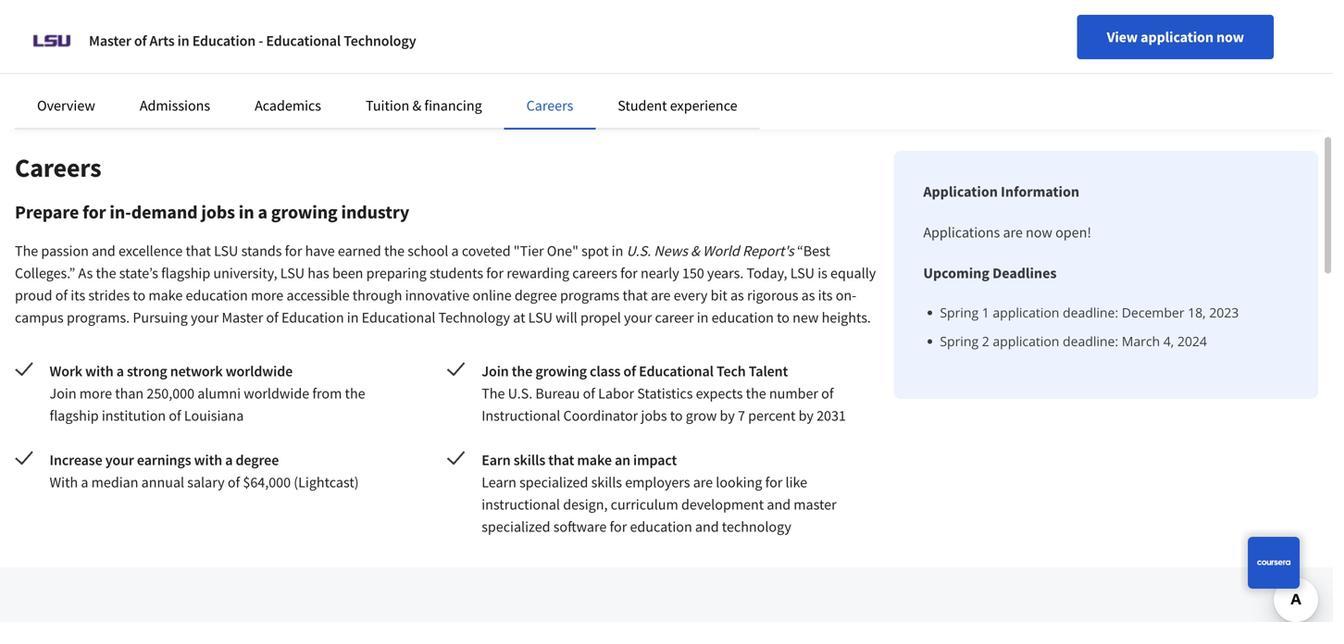 Task type: vqa. For each thing, say whether or not it's contained in the screenshot.


Task type: describe. For each thing, give the bounding box(es) containing it.
class
[[590, 362, 621, 380]]

flagship inside the "work with a strong network worldwide join more than 250,000 alumni worldwide from the flagship institution of louisiana"
[[50, 406, 99, 425]]

colleges."
[[15, 264, 75, 282]]

nearly
[[641, 264, 679, 282]]

been
[[332, 264, 363, 282]]

1 by from the left
[[720, 406, 735, 425]]

world
[[703, 242, 739, 260]]

"best colleges." as the state's flagship university, lsu has been preparing students for rewarding careers for nearly 150 years. today, lsu is equally proud of its strides to make education more accessible through innovative online degree programs that are every bit as rigorous as its on- campus programs. pursuing your master of education in educational technology at lsu will propel your career in education to new heights.
[[15, 242, 876, 327]]

0 horizontal spatial the
[[15, 242, 38, 260]]

preparing
[[366, 264, 427, 282]]

institution
[[102, 406, 166, 425]]

innovative
[[405, 286, 470, 305]]

tech
[[717, 362, 746, 380]]

work
[[50, 362, 82, 380]]

equally
[[830, 264, 876, 282]]

1 horizontal spatial careers
[[526, 96, 573, 115]]

instructional
[[482, 495, 560, 514]]

today,
[[747, 264, 787, 282]]

every
[[674, 286, 708, 305]]

tuition
[[366, 96, 409, 115]]

2 horizontal spatial and
[[767, 495, 791, 514]]

rigorous
[[747, 286, 798, 305]]

in down every
[[697, 308, 709, 327]]

application information
[[923, 182, 1079, 201]]

of down university,
[[266, 308, 278, 327]]

arts
[[150, 31, 175, 50]]

applications are now open!
[[923, 223, 1091, 242]]

applications
[[923, 223, 1000, 242]]

1 vertical spatial skills
[[591, 473, 622, 492]]

1 vertical spatial specialized
[[482, 517, 550, 536]]

with inside the "work with a strong network worldwide join more than 250,000 alumni worldwide from the flagship institution of louisiana"
[[85, 362, 114, 380]]

demand
[[131, 200, 198, 224]]

master of arts in education - educational technology
[[89, 31, 416, 50]]

work with a strong network worldwide join more than 250,000 alumni worldwide from the flagship institution of louisiana
[[50, 362, 365, 425]]

0 horizontal spatial that
[[186, 242, 211, 260]]

have
[[305, 242, 335, 260]]

for left have at the top
[[285, 242, 302, 260]]

now for application
[[1216, 28, 1244, 46]]

percent
[[748, 406, 796, 425]]

as
[[78, 264, 93, 282]]

education inside "best colleges." as the state's flagship university, lsu has been preparing students for rewarding careers for nearly 150 years. today, lsu is equally proud of its strides to make education more accessible through innovative online degree programs that are every bit as rigorous as its on- campus programs. pursuing your master of education in educational technology at lsu will propel your career in education to new heights.
[[281, 308, 344, 327]]

master
[[794, 495, 837, 514]]

0 horizontal spatial and
[[92, 242, 116, 260]]

view
[[1107, 28, 1138, 46]]

view application now
[[1107, 28, 1244, 46]]

0 vertical spatial education
[[186, 286, 248, 305]]

a up students
[[451, 242, 459, 260]]

like
[[785, 473, 807, 492]]

master inside "best colleges." as the state's flagship university, lsu has been preparing students for rewarding careers for nearly 150 years. today, lsu is equally proud of its strides to make education more accessible through innovative online degree programs that are every bit as rigorous as its on- campus programs. pursuing your master of education in educational technology at lsu will propel your career in education to new heights.
[[222, 308, 263, 327]]

0 vertical spatial growing
[[271, 200, 338, 224]]

that inside "best colleges." as the state's flagship university, lsu has been preparing students for rewarding careers for nearly 150 years. today, lsu is equally proud of its strides to make education more accessible through innovative online degree programs that are every bit as rigorous as its on- campus programs. pursuing your master of education in educational technology at lsu will propel your career in education to new heights.
[[623, 286, 648, 305]]

statistics
[[637, 384, 693, 403]]

the passion and excellence that lsu stands for have earned the school a coveted "tier one" spot in u.s. news & world report's
[[15, 242, 794, 260]]

in right spot
[[612, 242, 623, 260]]

0 vertical spatial specialized
[[519, 473, 588, 492]]

make inside "best colleges." as the state's flagship university, lsu has been preparing students for rewarding careers for nearly 150 years. today, lsu is equally proud of its strides to make education more accessible through innovative online degree programs that are every bit as rigorous as its on- campus programs. pursuing your master of education in educational technology at lsu will propel your career in education to new heights.
[[148, 286, 183, 305]]

1 its from the left
[[71, 286, 85, 305]]

more inside the "work with a strong network worldwide join more than 250,000 alumni worldwide from the flagship institution of louisiana"
[[79, 384, 112, 403]]

student experience
[[618, 96, 737, 115]]

1 horizontal spatial u.s.
[[626, 242, 651, 260]]

campus
[[15, 308, 64, 327]]

careers
[[572, 264, 617, 282]]

18,
[[1188, 304, 1206, 321]]

spring 1 application deadline: december 18, 2023 list item
[[940, 303, 1239, 322]]

application for december
[[993, 304, 1059, 321]]

"best
[[797, 242, 830, 260]]

the inside "join the growing class of educational tech talent the u.s. bureau of labor statistics expects the number of instructional coordinator jobs to grow by 7  percent by 2031"
[[482, 384, 505, 403]]

spring for spring 2 application deadline: march 4, 2024
[[940, 332, 979, 350]]

with inside 'increase your earnings with a degree with a median annual salary of $64,000 (lightcast)'
[[194, 451, 222, 469]]

spot
[[581, 242, 609, 260]]

salary
[[187, 473, 225, 492]]

the up preparing
[[384, 242, 405, 260]]

learn
[[482, 473, 516, 492]]

a down louisiana at the left bottom of the page
[[225, 451, 233, 469]]

0 horizontal spatial master
[[89, 31, 131, 50]]

industry
[[341, 200, 409, 224]]

0 vertical spatial educational
[[266, 31, 341, 50]]

technology inside "best colleges." as the state's flagship university, lsu has been preparing students for rewarding careers for nearly 150 years. today, lsu is equally proud of its strides to make education more accessible through innovative online degree programs that are every bit as rigorous as its on- campus programs. pursuing your master of education in educational technology at lsu will propel your career in education to new heights.
[[438, 308, 510, 327]]

a right "with"
[[81, 473, 88, 492]]

impact
[[633, 451, 677, 469]]

online
[[473, 286, 512, 305]]

educational inside "join the growing class of educational tech talent the u.s. bureau of labor statistics expects the number of instructional coordinator jobs to grow by 7  percent by 2031"
[[639, 362, 714, 380]]

excellence
[[118, 242, 183, 260]]

financing
[[424, 96, 482, 115]]

join the growing class of educational tech talent the u.s. bureau of labor statistics expects the number of instructional coordinator jobs to grow by 7  percent by 2031
[[482, 362, 846, 425]]

increase your earnings with a degree with a median annual salary of $64,000 (lightcast)
[[50, 451, 359, 492]]

proud
[[15, 286, 52, 305]]

of up 2031 on the bottom of the page
[[821, 384, 834, 403]]

network
[[170, 362, 223, 380]]

1 vertical spatial to
[[777, 308, 790, 327]]

now for are
[[1026, 223, 1052, 242]]

application inside button
[[1141, 28, 1214, 46]]

information
[[1001, 182, 1079, 201]]

looking
[[716, 473, 762, 492]]

tuition & financing link
[[366, 96, 482, 115]]

bureau
[[535, 384, 580, 403]]

2 its from the left
[[818, 286, 833, 305]]

list containing spring 1 application deadline: december 18, 2023
[[931, 303, 1239, 351]]

for left the nearly
[[620, 264, 638, 282]]

a inside the "work with a strong network worldwide join more than 250,000 alumni worldwide from the flagship institution of louisiana"
[[116, 362, 124, 380]]

overview
[[37, 96, 95, 115]]

2024
[[1177, 332, 1207, 350]]

programs
[[560, 286, 620, 305]]

through
[[352, 286, 402, 305]]

median
[[91, 473, 138, 492]]

u.s. inside "join the growing class of educational tech talent the u.s. bureau of labor statistics expects the number of instructional coordinator jobs to grow by 7  percent by 2031"
[[508, 384, 532, 403]]

with
[[50, 473, 78, 492]]

lsu left is
[[790, 264, 815, 282]]

lsu right "at"
[[528, 308, 553, 327]]

heights.
[[822, 308, 871, 327]]

0 horizontal spatial jobs
[[201, 200, 235, 224]]

stands
[[241, 242, 282, 260]]

in down through
[[347, 308, 359, 327]]

0 vertical spatial worldwide
[[226, 362, 293, 380]]

accessible
[[286, 286, 350, 305]]

student experience link
[[618, 96, 737, 115]]

upcoming deadlines
[[923, 264, 1057, 282]]

the down talent
[[746, 384, 766, 403]]

your inside 'increase your earnings with a degree with a median annual salary of $64,000 (lightcast)'
[[105, 451, 134, 469]]

coordinator
[[563, 406, 638, 425]]

number
[[769, 384, 818, 403]]

students
[[430, 264, 483, 282]]



Task type: locate. For each thing, give the bounding box(es) containing it.
0 vertical spatial spring
[[940, 304, 979, 321]]

150
[[682, 264, 704, 282]]

deadline: inside list item
[[1063, 332, 1118, 350]]

growing up bureau
[[535, 362, 587, 380]]

1
[[982, 304, 989, 321]]

1 horizontal spatial to
[[670, 406, 683, 425]]

list
[[931, 303, 1239, 351]]

for
[[83, 200, 106, 224], [285, 242, 302, 260], [486, 264, 504, 282], [620, 264, 638, 282], [765, 473, 783, 492], [610, 517, 627, 536]]

master
[[89, 31, 131, 50], [222, 308, 263, 327]]

jobs right demand
[[201, 200, 235, 224]]

bit
[[711, 286, 727, 305]]

of up coordinator
[[583, 384, 595, 403]]

1 vertical spatial worldwide
[[244, 384, 309, 403]]

technology up the tuition
[[344, 31, 416, 50]]

1 horizontal spatial &
[[691, 242, 700, 260]]

2 spring from the top
[[940, 332, 979, 350]]

0 horizontal spatial are
[[651, 286, 671, 305]]

1 horizontal spatial your
[[191, 308, 219, 327]]

education
[[192, 31, 256, 50], [281, 308, 344, 327]]

skills right earn
[[513, 451, 545, 469]]

more inside "best colleges." as the state's flagship university, lsu has been preparing students for rewarding careers for nearly 150 years. today, lsu is equally proud of its strides to make education more accessible through innovative online degree programs that are every bit as rigorous as its on- campus programs. pursuing your master of education in educational technology at lsu will propel your career in education to new heights.
[[251, 286, 283, 305]]

and
[[92, 242, 116, 260], [767, 495, 791, 514], [695, 517, 719, 536]]

career
[[655, 308, 694, 327]]

& up "150"
[[691, 242, 700, 260]]

1 vertical spatial technology
[[438, 308, 510, 327]]

one"
[[547, 242, 578, 260]]

student
[[618, 96, 667, 115]]

education inside earn skills that make an impact learn specialized skills employers are looking for like instructional design, curriculum development  and master specialized software for education and technology
[[630, 517, 692, 536]]

lsu left has
[[280, 264, 305, 282]]

1 horizontal spatial skills
[[591, 473, 622, 492]]

2 vertical spatial and
[[695, 517, 719, 536]]

1 deadline: from the top
[[1063, 304, 1118, 321]]

design,
[[563, 495, 608, 514]]

of inside the "work with a strong network worldwide join more than 250,000 alumni worldwide from the flagship institution of louisiana"
[[169, 406, 181, 425]]

report's
[[742, 242, 794, 260]]

educational
[[266, 31, 341, 50], [362, 308, 435, 327], [639, 362, 714, 380]]

1 vertical spatial are
[[651, 286, 671, 305]]

technology
[[722, 517, 791, 536]]

1 horizontal spatial the
[[482, 384, 505, 403]]

1 horizontal spatial by
[[799, 406, 814, 425]]

make up pursuing
[[148, 286, 183, 305]]

educational right -
[[266, 31, 341, 50]]

overview link
[[37, 96, 95, 115]]

2 vertical spatial that
[[548, 451, 574, 469]]

for left like
[[765, 473, 783, 492]]

$64,000
[[243, 473, 291, 492]]

your left career
[[624, 308, 652, 327]]

deadlines
[[992, 264, 1057, 282]]

0 horizontal spatial more
[[79, 384, 112, 403]]

deadline: up 'spring 2 application deadline: march 4, 2024' list item
[[1063, 304, 1118, 321]]

make inside earn skills that make an impact learn specialized skills employers are looking for like instructional design, curriculum development  and master specialized software for education and technology
[[577, 451, 612, 469]]

0 horizontal spatial join
[[50, 384, 76, 403]]

application right the view on the right of the page
[[1141, 28, 1214, 46]]

education down the 'bit'
[[712, 308, 774, 327]]

2 horizontal spatial to
[[777, 308, 790, 327]]

education down university,
[[186, 286, 248, 305]]

the up instructional
[[482, 384, 505, 403]]

that down the nearly
[[623, 286, 648, 305]]

careers left student
[[526, 96, 573, 115]]

open!
[[1055, 223, 1091, 242]]

are up development
[[693, 473, 713, 492]]

to inside "join the growing class of educational tech talent the u.s. bureau of labor statistics expects the number of instructional coordinator jobs to grow by 7  percent by 2031"
[[670, 406, 683, 425]]

0 vertical spatial flagship
[[161, 264, 210, 282]]

the up colleges."
[[15, 242, 38, 260]]

the inside the "work with a strong network worldwide join more than 250,000 alumni worldwide from the flagship institution of louisiana"
[[345, 384, 365, 403]]

earn skills that make an impact learn specialized skills employers are looking for like instructional design, curriculum development  and master specialized software for education and technology
[[482, 451, 837, 536]]

its left on-
[[818, 286, 833, 305]]

pursuing
[[133, 308, 188, 327]]

academics link
[[255, 96, 321, 115]]

worldwide left 'from'
[[244, 384, 309, 403]]

of left arts on the top left of the page
[[134, 31, 147, 50]]

deadline: inside list item
[[1063, 304, 1118, 321]]

u.s. up the nearly
[[626, 242, 651, 260]]

1 vertical spatial application
[[993, 304, 1059, 321]]

growing up have at the top
[[271, 200, 338, 224]]

1 spring from the top
[[940, 304, 979, 321]]

1 vertical spatial educational
[[362, 308, 435, 327]]

growing inside "join the growing class of educational tech talent the u.s. bureau of labor statistics expects the number of instructional coordinator jobs to grow by 7  percent by 2031"
[[535, 362, 587, 380]]

2 vertical spatial are
[[693, 473, 713, 492]]

careers
[[526, 96, 573, 115], [15, 151, 101, 184]]

0 vertical spatial degree
[[515, 286, 557, 305]]

2 deadline: from the top
[[1063, 332, 1118, 350]]

join
[[482, 362, 509, 380], [50, 384, 76, 403]]

join inside "join the growing class of educational tech talent the u.s. bureau of labor statistics expects the number of instructional coordinator jobs to grow by 7  percent by 2031"
[[482, 362, 509, 380]]

louisiana state university logo image
[[30, 19, 74, 63]]

0 horizontal spatial education
[[192, 31, 256, 50]]

lsu up university,
[[214, 242, 238, 260]]

application inside list item
[[993, 332, 1059, 350]]

spring left 1
[[940, 304, 979, 321]]

0 vertical spatial now
[[1216, 28, 1244, 46]]

1 vertical spatial make
[[577, 451, 612, 469]]

1 vertical spatial flagship
[[50, 406, 99, 425]]

skills down an
[[591, 473, 622, 492]]

jobs down statistics
[[641, 406, 667, 425]]

worldwide up alumni
[[226, 362, 293, 380]]

deadline: for march
[[1063, 332, 1118, 350]]

years.
[[707, 264, 744, 282]]

0 vertical spatial deadline:
[[1063, 304, 1118, 321]]

of inside 'increase your earnings with a degree with a median annual salary of $64,000 (lightcast)'
[[228, 473, 240, 492]]

the right the as in the left of the page
[[96, 264, 116, 282]]

1 vertical spatial join
[[50, 384, 76, 403]]

0 vertical spatial u.s.
[[626, 242, 651, 260]]

2 horizontal spatial your
[[624, 308, 652, 327]]

2 vertical spatial educational
[[639, 362, 714, 380]]

education
[[186, 286, 248, 305], [712, 308, 774, 327], [630, 517, 692, 536]]

education down accessible
[[281, 308, 344, 327]]

2031
[[817, 406, 846, 425]]

0 horizontal spatial technology
[[344, 31, 416, 50]]

0 vertical spatial join
[[482, 362, 509, 380]]

of right class
[[623, 362, 636, 380]]

0 horizontal spatial growing
[[271, 200, 338, 224]]

for left in-
[[83, 200, 106, 224]]

application
[[1141, 28, 1214, 46], [993, 304, 1059, 321], [993, 332, 1059, 350]]

the up instructional
[[512, 362, 533, 380]]

0 vertical spatial careers
[[526, 96, 573, 115]]

1 horizontal spatial are
[[693, 473, 713, 492]]

2
[[982, 332, 989, 350]]

that
[[186, 242, 211, 260], [623, 286, 648, 305], [548, 451, 574, 469]]

join inside the "work with a strong network worldwide join more than 250,000 alumni worldwide from the flagship institution of louisiana"
[[50, 384, 76, 403]]

1 vertical spatial and
[[767, 495, 791, 514]]

earnings
[[137, 451, 191, 469]]

expects
[[696, 384, 743, 403]]

and up the as in the left of the page
[[92, 242, 116, 260]]

are down the nearly
[[651, 286, 671, 305]]

spring inside list item
[[940, 332, 979, 350]]

make
[[148, 286, 183, 305], [577, 451, 612, 469]]

programs.
[[67, 308, 130, 327]]

of down 250,000
[[169, 406, 181, 425]]

strides
[[88, 286, 130, 305]]

jobs
[[201, 200, 235, 224], [641, 406, 667, 425]]

1 horizontal spatial flagship
[[161, 264, 210, 282]]

2 horizontal spatial education
[[712, 308, 774, 327]]

in up stands
[[239, 200, 254, 224]]

0 vertical spatial more
[[251, 286, 283, 305]]

1 horizontal spatial join
[[482, 362, 509, 380]]

prepare
[[15, 200, 79, 224]]

250,000
[[147, 384, 194, 403]]

1 vertical spatial with
[[194, 451, 222, 469]]

1 vertical spatial master
[[222, 308, 263, 327]]

for up online at the top left of the page
[[486, 264, 504, 282]]

educational inside "best colleges." as the state's flagship university, lsu has been preparing students for rewarding careers for nearly 150 years. today, lsu is equally proud of its strides to make education more accessible through innovative online degree programs that are every bit as rigorous as its on- campus programs. pursuing your master of education in educational technology at lsu will propel your career in education to new heights.
[[362, 308, 435, 327]]

in right arts on the top left of the page
[[177, 31, 189, 50]]

the right 'from'
[[345, 384, 365, 403]]

with up salary on the bottom left of page
[[194, 451, 222, 469]]

educational down through
[[362, 308, 435, 327]]

1 vertical spatial education
[[712, 308, 774, 327]]

grow
[[686, 406, 717, 425]]

spring left 2
[[940, 332, 979, 350]]

more left than
[[79, 384, 112, 403]]

1 horizontal spatial and
[[695, 517, 719, 536]]

more down university,
[[251, 286, 283, 305]]

1 vertical spatial u.s.
[[508, 384, 532, 403]]

lsu
[[214, 242, 238, 260], [280, 264, 305, 282], [790, 264, 815, 282], [528, 308, 553, 327]]

news
[[654, 242, 688, 260]]

by left 2031 on the bottom of the page
[[799, 406, 814, 425]]

education left -
[[192, 31, 256, 50]]

0 vertical spatial with
[[85, 362, 114, 380]]

from
[[312, 384, 342, 403]]

deadline: down spring 1 application deadline: december 18, 2023
[[1063, 332, 1118, 350]]

your up median
[[105, 451, 134, 469]]

spring 1 application deadline: december 18, 2023
[[940, 304, 1239, 321]]

the inside "best colleges." as the state's flagship university, lsu has been preparing students for rewarding careers for nearly 150 years. today, lsu is equally proud of its strides to make education more accessible through innovative online degree programs that are every bit as rigorous as its on- campus programs. pursuing your master of education in educational technology at lsu will propel your career in education to new heights.
[[96, 264, 116, 282]]

1 vertical spatial spring
[[940, 332, 979, 350]]

2 vertical spatial application
[[993, 332, 1059, 350]]

2023
[[1209, 304, 1239, 321]]

7
[[738, 406, 745, 425]]

application for march
[[993, 332, 1059, 350]]

to left the new on the right of page
[[777, 308, 790, 327]]

and down development
[[695, 517, 719, 536]]

an
[[615, 451, 630, 469]]

1 vertical spatial more
[[79, 384, 112, 403]]

join up instructional
[[482, 362, 509, 380]]

0 vertical spatial &
[[412, 96, 421, 115]]

0 vertical spatial are
[[1003, 223, 1023, 242]]

2 as from the left
[[801, 286, 815, 305]]

1 vertical spatial now
[[1026, 223, 1052, 242]]

by left 7
[[720, 406, 735, 425]]

now
[[1216, 28, 1244, 46], [1026, 223, 1052, 242]]

2 by from the left
[[799, 406, 814, 425]]

0 vertical spatial skills
[[513, 451, 545, 469]]

deadline:
[[1063, 304, 1118, 321], [1063, 332, 1118, 350]]

by
[[720, 406, 735, 425], [799, 406, 814, 425]]

degree inside "best colleges." as the state's flagship university, lsu has been preparing students for rewarding careers for nearly 150 years. today, lsu is equally proud of its strides to make education more accessible through innovative online degree programs that are every bit as rigorous as its on- campus programs. pursuing your master of education in educational technology at lsu will propel your career in education to new heights.
[[515, 286, 557, 305]]

spring for spring 1 application deadline: december 18, 2023
[[940, 304, 979, 321]]

are inside earn skills that make an impact learn specialized skills employers are looking for like instructional design, curriculum development  and master specialized software for education and technology
[[693, 473, 713, 492]]

new
[[793, 308, 819, 327]]

0 vertical spatial to
[[133, 286, 146, 305]]

application down deadlines
[[993, 304, 1059, 321]]

december
[[1122, 304, 1184, 321]]

in-
[[110, 200, 131, 224]]

1 vertical spatial that
[[623, 286, 648, 305]]

0 horizontal spatial its
[[71, 286, 85, 305]]

make left an
[[577, 451, 612, 469]]

careers up the prepare
[[15, 151, 101, 184]]

application inside list item
[[993, 304, 1059, 321]]

2 horizontal spatial are
[[1003, 223, 1023, 242]]

flagship inside "best colleges." as the state's flagship university, lsu has been preparing students for rewarding careers for nearly 150 years. today, lsu is equally proud of its strides to make education more accessible through innovative online degree programs that are every bit as rigorous as its on- campus programs. pursuing your master of education in educational technology at lsu will propel your career in education to new heights.
[[161, 264, 210, 282]]

earn
[[482, 451, 511, 469]]

0 horizontal spatial make
[[148, 286, 183, 305]]

0 vertical spatial that
[[186, 242, 211, 260]]

jobs inside "join the growing class of educational tech talent the u.s. bureau of labor statistics expects the number of instructional coordinator jobs to grow by 7  percent by 2031"
[[641, 406, 667, 425]]

and down like
[[767, 495, 791, 514]]

0 horizontal spatial now
[[1026, 223, 1052, 242]]

1 vertical spatial jobs
[[641, 406, 667, 425]]

development
[[681, 495, 764, 514]]

1 horizontal spatial that
[[548, 451, 574, 469]]

as up the new on the right of page
[[801, 286, 815, 305]]

0 horizontal spatial education
[[186, 286, 248, 305]]

1 horizontal spatial education
[[281, 308, 344, 327]]

0 vertical spatial technology
[[344, 31, 416, 50]]

its down the as in the left of the page
[[71, 286, 85, 305]]

than
[[115, 384, 144, 403]]

that down prepare for in-demand jobs in a growing industry
[[186, 242, 211, 260]]

1 horizontal spatial more
[[251, 286, 283, 305]]

1 horizontal spatial growing
[[535, 362, 587, 380]]

0 horizontal spatial skills
[[513, 451, 545, 469]]

2 horizontal spatial that
[[623, 286, 648, 305]]

& right the tuition
[[412, 96, 421, 115]]

0 horizontal spatial with
[[85, 362, 114, 380]]

1 horizontal spatial technology
[[438, 308, 510, 327]]

increase
[[50, 451, 102, 469]]

educational up statistics
[[639, 362, 714, 380]]

join down work
[[50, 384, 76, 403]]

0 vertical spatial jobs
[[201, 200, 235, 224]]

1 vertical spatial deadline:
[[1063, 332, 1118, 350]]

on-
[[836, 286, 856, 305]]

1 horizontal spatial its
[[818, 286, 833, 305]]

master left arts on the top left of the page
[[89, 31, 131, 50]]

worldwide
[[226, 362, 293, 380], [244, 384, 309, 403]]

flagship down excellence
[[161, 264, 210, 282]]

as right the 'bit'
[[730, 286, 744, 305]]

university,
[[213, 264, 277, 282]]

are inside "best colleges." as the state's flagship university, lsu has been preparing students for rewarding careers for nearly 150 years. today, lsu is equally proud of its strides to make education more accessible through innovative online degree programs that are every bit as rigorous as its on- campus programs. pursuing your master of education in educational technology at lsu will propel your career in education to new heights.
[[651, 286, 671, 305]]

at
[[513, 308, 525, 327]]

(lightcast)
[[294, 473, 359, 492]]

u.s. up instructional
[[508, 384, 532, 403]]

a up stands
[[258, 200, 267, 224]]

application right 2
[[993, 332, 1059, 350]]

1 as from the left
[[730, 286, 744, 305]]

to down the state's in the left of the page
[[133, 286, 146, 305]]

1 horizontal spatial master
[[222, 308, 263, 327]]

0 horizontal spatial by
[[720, 406, 735, 425]]

spring 2 application deadline: march 4, 2024
[[940, 332, 1207, 350]]

with right work
[[85, 362, 114, 380]]

coveted
[[462, 242, 511, 260]]

to left grow
[[670, 406, 683, 425]]

education down the "curriculum" on the bottom of the page
[[630, 517, 692, 536]]

to
[[133, 286, 146, 305], [777, 308, 790, 327], [670, 406, 683, 425]]

careers link
[[526, 96, 573, 115]]

0 horizontal spatial to
[[133, 286, 146, 305]]

are down application information
[[1003, 223, 1023, 242]]

0 vertical spatial and
[[92, 242, 116, 260]]

that up design,
[[548, 451, 574, 469]]

its
[[71, 286, 85, 305], [818, 286, 833, 305]]

spring 2 application deadline: march 4, 2024 list item
[[940, 331, 1239, 351]]

degree up $64,000
[[236, 451, 279, 469]]

0 vertical spatial application
[[1141, 28, 1214, 46]]

0 horizontal spatial careers
[[15, 151, 101, 184]]

degree down rewarding
[[515, 286, 557, 305]]

software
[[553, 517, 607, 536]]

1 vertical spatial education
[[281, 308, 344, 327]]

2 vertical spatial education
[[630, 517, 692, 536]]

school
[[408, 242, 448, 260]]

1 vertical spatial growing
[[535, 362, 587, 380]]

degree inside 'increase your earnings with a degree with a median annual salary of $64,000 (lightcast)'
[[236, 451, 279, 469]]

2 horizontal spatial educational
[[639, 362, 714, 380]]

that inside earn skills that make an impact learn specialized skills employers are looking for like instructional design, curriculum development  and master specialized software for education and technology
[[548, 451, 574, 469]]

your right pursuing
[[191, 308, 219, 327]]

now inside button
[[1216, 28, 1244, 46]]

master down university,
[[222, 308, 263, 327]]

has
[[308, 264, 329, 282]]

technology down online at the top left of the page
[[438, 308, 510, 327]]

0 horizontal spatial flagship
[[50, 406, 99, 425]]

of down colleges."
[[55, 286, 68, 305]]

technology
[[344, 31, 416, 50], [438, 308, 510, 327]]

0 horizontal spatial &
[[412, 96, 421, 115]]

talent
[[749, 362, 788, 380]]

is
[[818, 264, 827, 282]]

deadline: for december
[[1063, 304, 1118, 321]]

1 vertical spatial degree
[[236, 451, 279, 469]]

0 horizontal spatial educational
[[266, 31, 341, 50]]

specialized up design,
[[519, 473, 588, 492]]

specialized down instructional
[[482, 517, 550, 536]]

1 vertical spatial careers
[[15, 151, 101, 184]]

1 horizontal spatial jobs
[[641, 406, 667, 425]]

for down the "curriculum" on the bottom of the page
[[610, 517, 627, 536]]

1 vertical spatial &
[[691, 242, 700, 260]]

-
[[258, 31, 263, 50]]

a up than
[[116, 362, 124, 380]]

propel
[[580, 308, 621, 327]]

&
[[412, 96, 421, 115], [691, 242, 700, 260]]

spring inside list item
[[940, 304, 979, 321]]

academics
[[255, 96, 321, 115]]

1 horizontal spatial education
[[630, 517, 692, 536]]



